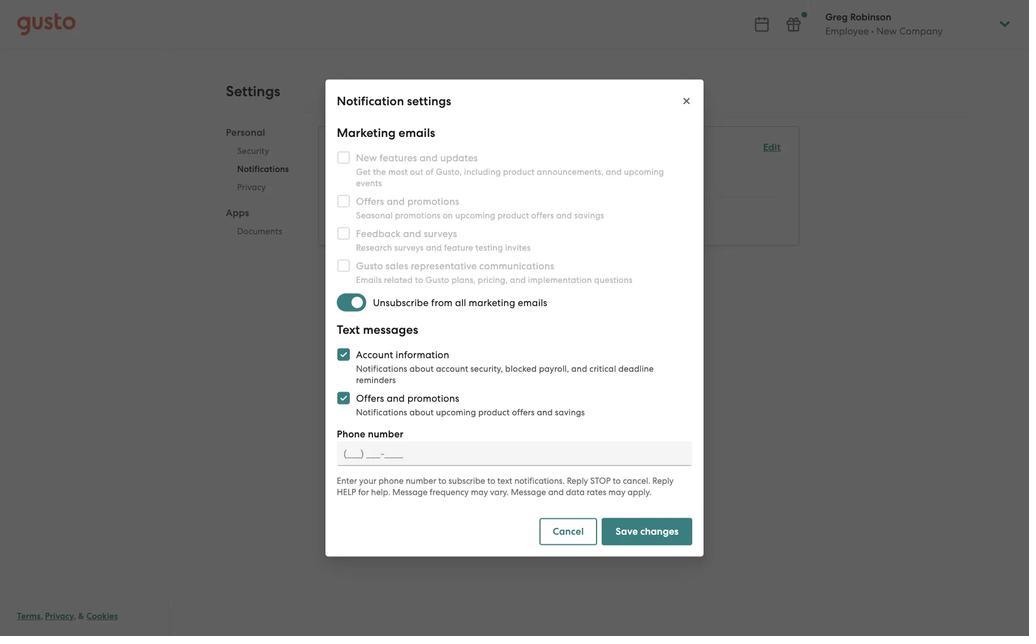 Task type: locate. For each thing, give the bounding box(es) containing it.
help.
[[371, 487, 391, 498]]

seasonal promotions on upcoming product offers and savings
[[356, 210, 605, 221]]

vary.
[[490, 487, 509, 498]]

Offers and promotions checkbox
[[331, 386, 356, 411]]

product
[[503, 167, 535, 177], [498, 210, 529, 221], [479, 408, 510, 418]]

and
[[606, 167, 622, 177], [557, 210, 572, 221], [426, 243, 442, 253], [510, 275, 526, 285], [572, 364, 588, 374], [387, 393, 405, 404], [537, 408, 553, 418], [549, 487, 564, 498]]

0 horizontal spatial reply
[[567, 476, 589, 486]]

product up invites
[[498, 210, 529, 221]]

1 vertical spatial marketing
[[337, 164, 385, 176]]

reply right "cancel."
[[653, 476, 674, 486]]

offers
[[532, 210, 554, 221], [512, 408, 535, 418]]

implementation
[[528, 275, 592, 285]]

notifications about upcoming product offers and savings
[[356, 408, 585, 418]]

text messages none
[[337, 205, 403, 231]]

phone
[[379, 476, 404, 486]]

privacy link down security link
[[226, 178, 300, 197]]

notifications about account security, blocked payroll, and critical deadline reminders
[[356, 364, 654, 385]]

1 vertical spatial about
[[410, 408, 434, 418]]

blocked
[[506, 364, 537, 374]]

text messages
[[337, 323, 419, 337]]

0 horizontal spatial ,
[[41, 612, 43, 622]]

Account information checkbox
[[331, 342, 356, 367]]

privacy down notifications link
[[237, 182, 266, 193]]

privacy link left &
[[45, 612, 74, 622]]

research
[[356, 243, 392, 253]]

notifications up 'reminders' at the bottom of page
[[356, 364, 408, 374]]

notifications down offers
[[356, 408, 408, 418]]

savings down marketing emails element
[[575, 210, 605, 221]]

for
[[358, 487, 369, 498]]

marketing inside marketing emails all emails
[[337, 164, 385, 176]]

2 may from the left
[[609, 487, 626, 498]]

promotions down account
[[408, 393, 460, 404]]

text up none
[[337, 205, 356, 217]]

1 marketing from the top
[[337, 125, 396, 140]]

0 horizontal spatial may
[[471, 487, 488, 498]]

announcements,
[[537, 167, 604, 177]]

1 about from the top
[[410, 364, 434, 374]]

1 vertical spatial text
[[337, 323, 360, 337]]

and inside get the most out of gusto, including product announcements, and upcoming events
[[606, 167, 622, 177]]

about
[[410, 364, 434, 374], [410, 408, 434, 418]]

save changes button
[[602, 519, 693, 546]]

0 vertical spatial upcoming
[[624, 167, 665, 177]]

0 horizontal spatial privacy
[[45, 612, 74, 622]]

text
[[337, 205, 356, 217], [337, 323, 360, 337]]

messages
[[358, 205, 403, 217], [363, 323, 419, 337]]

help
[[337, 487, 356, 498]]

documents link
[[226, 223, 300, 241]]

0 vertical spatial text
[[337, 205, 356, 217]]

text inside notification settings dialog
[[337, 323, 360, 337]]

messages down events at the top left
[[358, 205, 403, 217]]

notifications link
[[226, 160, 300, 178]]

offers down notifications about account security, blocked payroll, and critical deadline reminders
[[512, 408, 535, 418]]

2 marketing from the top
[[337, 164, 385, 176]]

and left critical on the bottom
[[572, 364, 588, 374]]

may down stop
[[609, 487, 626, 498]]

information
[[396, 349, 450, 361]]

reply up data
[[567, 476, 589, 486]]

notifications down "marketing emails"
[[337, 141, 410, 156]]

critical
[[590, 364, 617, 374]]

payroll,
[[539, 364, 570, 374]]

terms link
[[17, 612, 41, 622]]

2 text from the top
[[337, 323, 360, 337]]

emails related to gusto plans, pricing, and implementation questions
[[356, 275, 633, 285]]

product down notifications about account security, blocked payroll, and critical deadline reminders
[[479, 408, 510, 418]]

text inside text messages none
[[337, 205, 356, 217]]

all
[[455, 297, 467, 308]]

from
[[431, 297, 453, 308]]

0 horizontal spatial number
[[368, 429, 404, 440]]

and right pricing, on the top left of the page
[[510, 275, 526, 285]]

1 vertical spatial privacy
[[45, 612, 74, 622]]

1 text from the top
[[337, 205, 356, 217]]

0 vertical spatial offers
[[532, 210, 554, 221]]

terms , privacy , & cookies
[[17, 612, 118, 622]]

notifications down security link
[[237, 164, 289, 174]]

data
[[566, 487, 585, 498]]

subscribe
[[449, 476, 486, 486]]

notification
[[337, 94, 404, 108]]

upcoming
[[624, 167, 665, 177], [456, 210, 496, 221], [436, 408, 476, 418]]

marketing for marketing emails
[[337, 125, 396, 140]]

your
[[359, 476, 377, 486]]

unsubscribe from all marketing emails
[[373, 297, 548, 308]]

text for text messages
[[337, 323, 360, 337]]

gusto
[[426, 275, 450, 285]]

text up 'account information' "checkbox"
[[337, 323, 360, 337]]

emails down get
[[351, 178, 380, 189]]

to left text
[[488, 476, 496, 486]]

may down subscribe
[[471, 487, 488, 498]]

privacy left &
[[45, 612, 74, 622]]

1 vertical spatial number
[[406, 476, 437, 486]]

0 vertical spatial messages
[[358, 205, 403, 217]]

and inside notifications about account security, blocked payroll, and critical deadline reminders
[[572, 364, 588, 374]]

text for text messages none
[[337, 205, 356, 217]]

invites
[[505, 243, 531, 253]]

1 vertical spatial promotions
[[408, 393, 460, 404]]

marketing down notification
[[337, 125, 396, 140]]

messages for text messages
[[363, 323, 419, 337]]

events
[[356, 178, 382, 188]]

&
[[78, 612, 84, 622]]

may
[[471, 487, 488, 498], [609, 487, 626, 498]]

emails down implementation
[[518, 297, 548, 308]]

message down notifications. at the bottom
[[511, 487, 546, 498]]

0 vertical spatial marketing
[[337, 125, 396, 140]]

0 vertical spatial product
[[503, 167, 535, 177]]

deadline
[[619, 364, 654, 374]]

reply
[[567, 476, 589, 486], [653, 476, 674, 486]]

0 horizontal spatial message
[[393, 487, 428, 498]]

get the most out of gusto, including product announcements, and upcoming events
[[356, 167, 665, 188]]

get
[[356, 167, 371, 177]]

list
[[337, 163, 781, 232]]

2 reply from the left
[[653, 476, 674, 486]]

most
[[389, 167, 408, 177]]

rates
[[587, 487, 607, 498]]

savings
[[575, 210, 605, 221], [555, 408, 585, 418]]

gusto navigation element
[[0, 49, 169, 94]]

and left feature
[[426, 243, 442, 253]]

number right the phone
[[406, 476, 437, 486]]

Unsubscribe from all marketing emails checkbox
[[337, 290, 373, 315]]

unsubscribe
[[373, 297, 429, 308]]

messages inside text messages none
[[358, 205, 403, 217]]

group
[[226, 126, 300, 244]]

out
[[410, 167, 424, 177]]

save changes
[[616, 526, 679, 538]]

about inside notifications about account security, blocked payroll, and critical deadline reminders
[[410, 364, 434, 374]]

notification settings dialog
[[326, 80, 704, 557]]

privacy
[[237, 182, 266, 193], [45, 612, 74, 622]]

offers and promotions
[[356, 393, 460, 404]]

account
[[436, 364, 469, 374]]

surveys
[[395, 243, 424, 253]]

message down the phone
[[393, 487, 428, 498]]

1 horizontal spatial reply
[[653, 476, 674, 486]]

marketing inside notification settings dialog
[[337, 125, 396, 140]]

1 may from the left
[[471, 487, 488, 498]]

1 vertical spatial messages
[[363, 323, 419, 337]]

and left data
[[549, 487, 564, 498]]

testing
[[476, 243, 503, 253]]

and down "payroll,"
[[537, 408, 553, 418]]

1 horizontal spatial message
[[511, 487, 546, 498]]

and inside enter your phone number to subscribe to text notifications. reply stop to cancel. reply help for help. message frequency may vary. message and data rates may apply.
[[549, 487, 564, 498]]

number inside enter your phone number to subscribe to text notifications. reply stop to cancel. reply help for help. message frequency may vary. message and data rates may apply.
[[406, 476, 437, 486]]

1 horizontal spatial number
[[406, 476, 437, 486]]

privacy link
[[226, 178, 300, 197], [45, 612, 74, 622]]

messages up account information
[[363, 323, 419, 337]]

offers down marketing emails element
[[532, 210, 554, 221]]

seasonal
[[356, 210, 393, 221]]

2 about from the top
[[410, 408, 434, 418]]

about down information
[[410, 364, 434, 374]]

2 vertical spatial product
[[479, 408, 510, 418]]

0 vertical spatial about
[[410, 364, 434, 374]]

0 vertical spatial privacy link
[[226, 178, 300, 197]]

1 horizontal spatial may
[[609, 487, 626, 498]]

number right phone at left bottom
[[368, 429, 404, 440]]

to
[[415, 275, 424, 285], [439, 476, 447, 486], [488, 476, 496, 486], [613, 476, 621, 486]]

and right announcements,
[[606, 167, 622, 177]]

1 horizontal spatial ,
[[74, 612, 76, 622]]

promotions left on
[[395, 210, 441, 221]]

0 horizontal spatial privacy link
[[45, 612, 74, 622]]

1 vertical spatial privacy link
[[45, 612, 74, 622]]

about down offers and promotions
[[410, 408, 434, 418]]

messages inside notification settings dialog
[[363, 323, 419, 337]]

product right including
[[503, 167, 535, 177]]

0 vertical spatial privacy
[[237, 182, 266, 193]]

2 message from the left
[[511, 487, 546, 498]]

emails
[[399, 125, 436, 140], [387, 164, 417, 176], [351, 178, 380, 189], [518, 297, 548, 308]]

savings down "payroll,"
[[555, 408, 585, 418]]

marketing up events at the top left
[[337, 164, 385, 176]]

marketing emails all emails
[[337, 164, 417, 189]]

marketing
[[337, 125, 396, 140], [337, 164, 385, 176]]

1 horizontal spatial privacy
[[237, 182, 266, 193]]

,
[[41, 612, 43, 622], [74, 612, 76, 622]]

emails down the settings
[[399, 125, 436, 140]]

0 vertical spatial number
[[368, 429, 404, 440]]



Task type: vqa. For each thing, say whether or not it's contained in the screenshot.
second about from the top of the Notification settings dialog
yes



Task type: describe. For each thing, give the bounding box(es) containing it.
notifications group
[[337, 140, 781, 232]]

about for and
[[410, 408, 434, 418]]

product inside get the most out of gusto, including product announcements, and upcoming events
[[503, 167, 535, 177]]

to left gusto
[[415, 275, 424, 285]]

notifications inside notifications about account security, blocked payroll, and critical deadline reminders
[[356, 364, 408, 374]]

1 vertical spatial savings
[[555, 408, 585, 418]]

and down marketing emails element
[[557, 210, 572, 221]]

terms
[[17, 612, 41, 622]]

cancel button
[[540, 519, 598, 546]]

group containing personal
[[226, 126, 300, 244]]

on
[[443, 210, 453, 221]]

gusto,
[[436, 167, 462, 177]]

documents
[[237, 227, 282, 237]]

notifications inside group
[[237, 164, 289, 174]]

marketing emails element
[[337, 163, 781, 198]]

reminders
[[356, 375, 396, 385]]

plans,
[[452, 275, 476, 285]]

pricing,
[[478, 275, 508, 285]]

related
[[384, 275, 413, 285]]

messages for text messages none
[[358, 205, 403, 217]]

personal
[[226, 127, 266, 139]]

notifications inside group
[[337, 141, 410, 156]]

text messages element
[[337, 204, 781, 232]]

1 vertical spatial offers
[[512, 408, 535, 418]]

security,
[[471, 364, 503, 374]]

settings
[[226, 83, 280, 100]]

account
[[356, 349, 394, 361]]

security link
[[226, 142, 300, 160]]

phone number
[[337, 429, 404, 440]]

security
[[237, 146, 269, 156]]

marketing for marketing emails all emails
[[337, 164, 385, 176]]

marketing emails
[[337, 125, 436, 140]]

feature
[[444, 243, 474, 253]]

list containing marketing emails
[[337, 163, 781, 232]]

the
[[373, 167, 386, 177]]

phone
[[337, 429, 366, 440]]

marketing
[[469, 297, 516, 308]]

offers
[[356, 393, 384, 404]]

2 , from the left
[[74, 612, 76, 622]]

all
[[337, 178, 348, 189]]

emails
[[356, 275, 382, 285]]

cookies button
[[87, 610, 118, 624]]

Phone number text field
[[337, 442, 693, 466]]

including
[[464, 167, 501, 177]]

to up frequency
[[439, 476, 447, 486]]

cookies
[[87, 612, 118, 622]]

notification settings
[[337, 94, 452, 108]]

0 vertical spatial promotions
[[395, 210, 441, 221]]

1 vertical spatial product
[[498, 210, 529, 221]]

and right offers
[[387, 393, 405, 404]]

upcoming inside get the most out of gusto, including product announcements, and upcoming events
[[624, 167, 665, 177]]

2 vertical spatial upcoming
[[436, 408, 476, 418]]

1 reply from the left
[[567, 476, 589, 486]]

text
[[498, 476, 513, 486]]

home image
[[17, 13, 76, 35]]

account menu element
[[811, 0, 1013, 48]]

enter your phone number to subscribe to text notifications. reply stop to cancel. reply help for help. message frequency may vary. message and data rates may apply.
[[337, 476, 674, 498]]

settings
[[407, 94, 452, 108]]

0 vertical spatial savings
[[575, 210, 605, 221]]

edit
[[764, 142, 781, 154]]

research surveys and feature testing invites
[[356, 243, 531, 253]]

cancel
[[553, 526, 584, 538]]

save
[[616, 526, 638, 538]]

1 , from the left
[[41, 612, 43, 622]]

privacy inside group
[[237, 182, 266, 193]]

1 vertical spatial upcoming
[[456, 210, 496, 221]]

account information
[[356, 349, 450, 361]]

cancel.
[[623, 476, 651, 486]]

enter
[[337, 476, 357, 486]]

edit link
[[764, 142, 781, 154]]

1 horizontal spatial privacy link
[[226, 178, 300, 197]]

questions
[[595, 275, 633, 285]]

apply.
[[628, 487, 652, 498]]

of
[[426, 167, 434, 177]]

about for information
[[410, 364, 434, 374]]

apps
[[226, 207, 249, 219]]

1 message from the left
[[393, 487, 428, 498]]

emails right the the
[[387, 164, 417, 176]]

stop
[[591, 476, 611, 486]]

to right stop
[[613, 476, 621, 486]]

notifications.
[[515, 476, 565, 486]]

none
[[337, 219, 362, 231]]

changes
[[641, 526, 679, 538]]

frequency
[[430, 487, 469, 498]]



